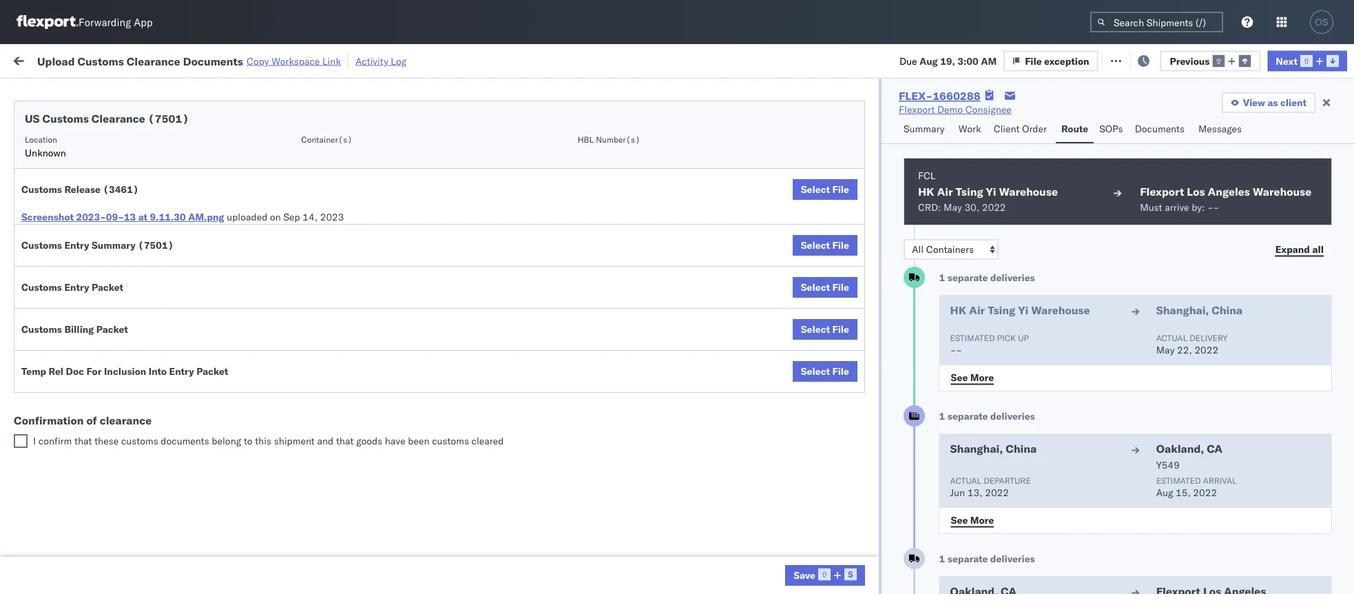 Task type: vqa. For each thing, say whether or not it's contained in the screenshot.
30,
yes



Task type: describe. For each thing, give the bounding box(es) containing it.
4 edt, from the top
[[282, 229, 304, 241]]

arrival
[[1204, 475, 1237, 485]]

0 vertical spatial aug
[[920, 55, 938, 67]]

deliveries for air
[[991, 272, 1036, 284]]

pickup for 5th schedule pickup from los angeles, ca button from the bottom of the page
[[75, 168, 105, 180]]

est, for 14,
[[282, 350, 303, 362]]

select for customs entry summary (7501)
[[801, 239, 830, 251]]

1 horizontal spatial exception
[[1139, 53, 1184, 65]]

workspace
[[272, 55, 320, 67]]

view
[[1244, 96, 1266, 109]]

schedule delivery appointment button for 2:59 am edt, nov 5, 2022
[[32, 228, 169, 243]]

1 horizontal spatial 14,
[[326, 350, 341, 362]]

6 flex-1846748 from the top
[[827, 290, 898, 302]]

1 that from the left
[[74, 435, 92, 447]]

hbl number(s)
[[578, 134, 641, 144]]

2 lhuu7894563, from the top
[[925, 350, 996, 362]]

location unknown
[[25, 134, 66, 159]]

uploaded
[[227, 211, 268, 223]]

los for first schedule pickup from los angeles, ca button from the bottom of the page
[[130, 441, 145, 453]]

los for second schedule pickup from los angeles, ca button
[[130, 198, 145, 210]]

3 ceau7522281, hlxu6269489, hlxu8034992 from the top
[[925, 198, 1139, 211]]

file for customs release (3461)
[[833, 183, 850, 195]]

0 vertical spatial tsing
[[956, 185, 984, 198]]

0 vertical spatial 14,
[[303, 211, 318, 223]]

5 hlxu6269489, from the top
[[998, 259, 1069, 271]]

2 2130387 from the top
[[856, 502, 898, 514]]

13
[[124, 211, 136, 223]]

8 resize handle column header from the left
[[999, 107, 1016, 594]]

9,
[[326, 290, 335, 302]]

departure
[[984, 475, 1032, 485]]

upload for upload customs clearance documents copy workspace link
[[37, 54, 75, 68]]

1 flex-1889466 from the top
[[827, 320, 898, 332]]

select file for temp rel doc for inclusion into entry packet
[[801, 365, 850, 377]]

forwarding app link
[[17, 15, 153, 29]]

this
[[255, 435, 272, 447]]

5 ceau7522281, from the top
[[925, 259, 996, 271]]

1 vertical spatial hk
[[951, 303, 967, 317]]

am right the 3:00
[[981, 55, 997, 67]]

import work button
[[111, 44, 179, 75]]

3 1 from the top
[[940, 553, 946, 565]]

due aug 19, 3:00 am
[[900, 55, 997, 67]]

759
[[253, 53, 271, 65]]

flexport. image
[[17, 15, 79, 29]]

schedule pickup from los angeles, ca for 5th schedule pickup from los angeles, ca button from the bottom of the page
[[32, 168, 201, 180]]

7 schedule from the top
[[32, 350, 72, 362]]

1 vertical spatial shanghai, china
[[951, 442, 1037, 456]]

test123456 for upload customs clearance documents
[[1023, 290, 1081, 302]]

route button
[[1056, 116, 1094, 143]]

workitem
[[15, 113, 51, 123]]

temp rel doc for inclusion into entry packet
[[21, 365, 228, 377]]

schedule pickup from los angeles, ca link for first schedule pickup from los angeles, ca button from the bottom of the page
[[32, 440, 201, 454]]

into
[[149, 365, 167, 377]]

clearance for upload customs clearance documents copy workspace link
[[127, 54, 180, 68]]

(0)
[[223, 53, 241, 65]]

filtered
[[14, 84, 47, 96]]

release
[[64, 183, 101, 195]]

consignee
[[966, 103, 1012, 115]]

see more for shanghai,
[[951, 514, 994, 526]]

actual for may
[[1157, 332, 1188, 343]]

0 vertical spatial yi
[[987, 185, 997, 198]]

select file button for customs release (3461)
[[793, 179, 858, 200]]

3 2130387 from the top
[[856, 563, 898, 575]]

hbl
[[578, 134, 594, 144]]

4 hlxu6269489, from the top
[[998, 229, 1069, 241]]

3 edt, from the top
[[282, 199, 304, 211]]

import work
[[116, 53, 174, 65]]

select for temp rel doc for inclusion into entry packet
[[801, 365, 830, 377]]

flex-1660288 link
[[899, 89, 981, 103]]

4 1889466 from the top
[[856, 411, 898, 423]]

3 schedule from the top
[[32, 198, 72, 210]]

5 schedule pickup from los angeles, ca button from the top
[[32, 440, 201, 455]]

est, for 23,
[[282, 381, 302, 393]]

1 vertical spatial documents
[[1135, 123, 1185, 135]]

crd: may 30, 2022
[[919, 201, 1006, 213]]

1 vertical spatial at
[[138, 211, 148, 223]]

1 maeu9408431 from the top
[[1023, 472, 1092, 484]]

appointment for 2:59 am edt, nov 5, 2022
[[113, 228, 169, 240]]

see for shanghai,
[[951, 514, 968, 526]]

1 horizontal spatial at
[[273, 53, 282, 65]]

2 flex-2130387 from the top
[[827, 502, 898, 514]]

5 resize handle column header from the left
[[631, 107, 647, 594]]

link
[[322, 55, 341, 67]]

am down uploaded
[[264, 229, 280, 241]]

1 separate deliveries for china
[[940, 410, 1036, 422]]

4 2:59 from the top
[[241, 229, 262, 241]]

lagerfeld
[[793, 563, 834, 575]]

7 resize handle column header from the left
[[901, 107, 918, 594]]

1 hlxu6269489, from the top
[[998, 138, 1069, 150]]

1 vertical spatial china
[[1006, 442, 1037, 456]]

2 flex-1889466 from the top
[[827, 350, 898, 362]]

am up 2:00 am est, nov 9, 2022 at the left
[[264, 259, 280, 272]]

numbers for mbl/mawb numbers
[[1073, 113, 1107, 123]]

confirm delivery button
[[32, 410, 105, 425]]

confirm pickup from los angeles, ca link
[[32, 379, 196, 393]]

schedule pickup from los angeles, ca link for second schedule pickup from los angeles, ca button from the bottom of the page
[[32, 319, 201, 332]]

more for china
[[971, 514, 994, 526]]

delivery for 2:59 am est, dec 14, 2022 the schedule delivery appointment link
[[75, 350, 110, 362]]

doc
[[66, 365, 84, 377]]

2 customs from the left
[[432, 435, 469, 447]]

as
[[1268, 96, 1279, 109]]

route
[[1062, 123, 1089, 135]]

jan
[[305, 441, 321, 453]]

2 resize handle column header from the left
[[383, 107, 399, 594]]

see for hk
[[951, 371, 968, 383]]

7:00
[[241, 381, 262, 393]]

1 vertical spatial yi
[[1019, 303, 1029, 317]]

3 flex-1889466 from the top
[[827, 381, 898, 393]]

2 vertical spatial packet
[[196, 365, 228, 377]]

4 lhuu7894563, uetu5238478 from the top
[[925, 411, 1066, 423]]

est, for 13,
[[282, 441, 303, 453]]

estimated for 15,
[[1157, 475, 1202, 485]]

6 1846748 from the top
[[856, 290, 898, 302]]

arrive
[[1165, 201, 1190, 213]]

0 vertical spatial 2023
[[320, 211, 344, 223]]

1 2:59 am edt, nov 5, 2022 from the top
[[241, 138, 362, 150]]

schedule pickup from los angeles, ca for second schedule pickup from los angeles, ca button
[[32, 198, 201, 210]]

ca inside oakland, ca y549
[[1207, 442, 1223, 456]]

upload customs clearance documents link
[[32, 288, 203, 302]]

for
[[86, 365, 102, 377]]

1 lhuu7894563, from the top
[[925, 320, 996, 332]]

select file button for temp rel doc for inclusion into entry packet
[[793, 361, 858, 382]]

1 schedule from the top
[[32, 137, 72, 150]]

upload for upload customs clearance documents
[[32, 289, 63, 301]]

select for customs billing packet
[[801, 323, 830, 335]]

los for third schedule pickup from los angeles, ca button from the bottom of the page
[[130, 259, 145, 271]]

customs left billing
[[21, 323, 62, 335]]

1 appointment from the top
[[113, 137, 169, 150]]

billing
[[64, 323, 94, 335]]

confirm delivery
[[32, 410, 105, 422]]

customs inside button
[[66, 289, 104, 301]]

0 horizontal spatial exception
[[1045, 55, 1090, 67]]

2 1889466 from the top
[[856, 350, 898, 362]]

1 omkar from the top
[[1211, 138, 1240, 150]]

3 separate from the top
[[948, 553, 988, 565]]

all
[[1313, 243, 1324, 255]]

3 2:59 am edt, nov 5, 2022 from the top
[[241, 199, 362, 211]]

22,
[[1178, 344, 1193, 356]]

ocean fcl for first schedule pickup from los angeles, ca button from the bottom of the page
[[459, 441, 507, 453]]

upload customs clearance documents button
[[32, 288, 203, 304]]

1 2:59 from the top
[[241, 138, 262, 150]]

0 horizontal spatial may
[[944, 201, 963, 213]]

schedule pickup from los angeles, ca for first schedule pickup from los angeles, ca button from the bottom of the page
[[32, 441, 201, 453]]

2 flex-1846748 from the top
[[827, 168, 898, 181]]

deliveries for china
[[991, 410, 1036, 422]]

2 hlxu8034992 from the top
[[1071, 168, 1139, 180]]

abcd1234560
[[925, 532, 993, 544]]

5, for 5th schedule pickup from los angeles, ca button from the bottom of the page the schedule pickup from los angeles, ca link
[[326, 168, 335, 181]]

delivery for first the schedule delivery appointment link
[[75, 137, 110, 150]]

schedule pickup from los angeles, ca link for third schedule pickup from los angeles, ca button from the bottom of the page
[[32, 258, 201, 272]]

7:00 pm est, dec 23, 2022
[[241, 381, 366, 393]]

0 horizontal spatial file exception
[[1025, 55, 1090, 67]]

am.png
[[188, 211, 224, 223]]

work inside button
[[150, 53, 174, 65]]

1 vertical spatial air
[[970, 303, 986, 317]]

jun
[[951, 487, 966, 499]]

1893174
[[856, 441, 898, 453]]

from for second schedule pickup from los angeles, ca button from the bottom of the page
[[107, 319, 127, 331]]

4 ocean fcl from the top
[[459, 350, 507, 362]]

est, for 9,
[[282, 290, 303, 302]]

activity
[[356, 55, 388, 67]]

0 vertical spatial 13,
[[323, 441, 338, 453]]

los for 5th schedule pickup from los angeles, ca button from the bottom of the page
[[130, 168, 145, 180]]

save button
[[786, 565, 865, 586]]

y549
[[1157, 459, 1180, 471]]

2 maeu9408431 from the top
[[1023, 502, 1092, 514]]

4 1846748 from the top
[[856, 229, 898, 241]]

packet for customs billing packet
[[96, 323, 128, 335]]

5 2:59 am edt, nov 5, 2022 from the top
[[241, 259, 362, 272]]

import
[[116, 53, 147, 65]]

numbers for container numbers
[[925, 118, 959, 129]]

confirm delivery link
[[32, 410, 105, 423]]

6 ceau7522281, from the top
[[925, 289, 996, 301]]

customs release (3461)
[[21, 183, 139, 195]]

messages
[[1199, 123, 1242, 135]]

aug inside 'estimated arrival aug 15, 2022'
[[1157, 487, 1174, 499]]

integration
[[654, 563, 702, 575]]

9 resize handle column header from the left
[[1187, 107, 1204, 594]]

1 horizontal spatial on
[[337, 53, 348, 65]]

4 resize handle column header from the left
[[533, 107, 550, 594]]

and
[[317, 435, 334, 447]]

3 gvcu5265864 from the top
[[925, 562, 993, 574]]

6 schedule from the top
[[32, 319, 72, 331]]

1 vertical spatial on
[[270, 211, 281, 223]]

schedule pickup from los angeles, ca link for second schedule pickup from los angeles, ca button
[[32, 197, 201, 211]]

1 abcdefg78456546 from the top
[[1023, 381, 1115, 393]]

am up uploaded
[[264, 168, 280, 181]]

these
[[95, 435, 119, 447]]

3 ocean fcl from the top
[[459, 290, 507, 302]]

log
[[391, 55, 407, 67]]

ca for confirm pickup from los angeles, ca button
[[183, 380, 196, 392]]

goods
[[356, 435, 383, 447]]

angeles, for third schedule pickup from los angeles, ca button from the bottom of the page
[[148, 259, 186, 271]]

angeles, for 5th schedule pickup from los angeles, ca button from the bottom of the page
[[148, 168, 186, 180]]

4 schedule pickup from los angeles, ca button from the top
[[32, 319, 201, 334]]

upload customs clearance documents
[[32, 289, 203, 301]]

2 omkar from the top
[[1211, 229, 1240, 241]]

2023-
[[76, 211, 106, 223]]

up
[[1019, 332, 1030, 343]]

flex-1662119
[[827, 532, 898, 544]]

1 gvcu5265864 from the top
[[925, 471, 993, 483]]

(7501) for us customs clearance (7501)
[[148, 112, 189, 125]]

3 1889466 from the top
[[856, 381, 898, 393]]

3 1846748 from the top
[[856, 199, 898, 211]]

schedule delivery appointment link for 2:59 am est, dec 14, 2022
[[32, 349, 169, 363]]

los for second schedule pickup from los angeles, ca button from the bottom of the page
[[130, 319, 145, 331]]

am right the to
[[264, 441, 280, 453]]

oakland, ca y549
[[1157, 442, 1223, 471]]

3 2:59 from the top
[[241, 199, 262, 211]]

1 vertical spatial hk air tsing yi warehouse
[[951, 303, 1091, 317]]

los up the must arrive by: --
[[1188, 185, 1206, 198]]

confirmation
[[14, 413, 84, 427]]

oakland,
[[1157, 442, 1205, 456]]

1 separate deliveries for air
[[940, 272, 1036, 284]]

account
[[725, 563, 761, 575]]

2 that from the left
[[336, 435, 354, 447]]

6 2:59 from the top
[[241, 350, 262, 362]]

karl
[[772, 563, 790, 575]]

am up pm
[[264, 350, 280, 362]]

must
[[1141, 201, 1163, 213]]

test123456 for schedule delivery appointment
[[1023, 138, 1081, 150]]

1 5, from the top
[[326, 138, 335, 150]]

2 ceau7522281, hlxu6269489, hlxu8034992 from the top
[[925, 168, 1139, 180]]

customs down forwarding
[[77, 54, 124, 68]]

file for temp rel doc for inclusion into entry packet
[[833, 365, 850, 377]]

activity log button
[[356, 52, 407, 69]]

summary inside button
[[904, 123, 945, 135]]

must arrive by: --
[[1141, 201, 1220, 213]]

0 vertical spatial shanghai,
[[1157, 303, 1210, 317]]

msdu7304509
[[925, 441, 995, 453]]

am left container(s)
[[264, 138, 280, 150]]

3 schedule pickup from los angeles, ca button from the top
[[32, 258, 201, 273]]

client order button
[[989, 116, 1056, 143]]

select for customs entry packet
[[801, 281, 830, 293]]

3 resize handle column header from the left
[[435, 107, 452, 594]]

dec for 14,
[[305, 350, 323, 362]]

documents button
[[1130, 116, 1194, 143]]

23,
[[325, 381, 340, 393]]

0 vertical spatial hk air tsing yi warehouse
[[919, 185, 1058, 198]]

rel
[[49, 365, 63, 377]]

confirm pickup from los angeles, ca
[[32, 380, 196, 392]]

file for customs entry packet
[[833, 281, 850, 293]]

dec for 23,
[[305, 381, 323, 393]]

temp
[[21, 365, 46, 377]]

4 flex-1846748 from the top
[[827, 229, 898, 241]]

5 schedule from the top
[[32, 259, 72, 271]]

6 hlxu8034992 from the top
[[1071, 289, 1139, 301]]

0 horizontal spatial shanghai,
[[951, 442, 1004, 456]]

3 maeu9408431 from the top
[[1023, 563, 1092, 575]]

2 schedule from the top
[[32, 168, 72, 180]]

of
[[86, 413, 97, 427]]

09-
[[106, 211, 124, 223]]

customs up customs billing packet
[[21, 281, 62, 293]]

confirm
[[38, 435, 72, 447]]



Task type: locate. For each thing, give the bounding box(es) containing it.
0 horizontal spatial 14,
[[303, 211, 318, 223]]

abcdefg78456546
[[1023, 381, 1115, 393], [1023, 411, 1115, 423]]

7 2:59 from the top
[[241, 441, 262, 453]]

Search Work text field
[[892, 49, 1042, 70]]

0 horizontal spatial that
[[74, 435, 92, 447]]

actual up 22,
[[1157, 332, 1188, 343]]

2130387
[[856, 472, 898, 484], [856, 502, 898, 514], [856, 563, 898, 575]]

1 vertical spatial 13,
[[968, 487, 983, 499]]

los up upload customs clearance documents
[[130, 259, 145, 271]]

belong
[[212, 435, 241, 447]]

1 vertical spatial appointment
[[113, 228, 169, 240]]

3 1 separate deliveries from the top
[[940, 553, 1036, 565]]

customs down clearance
[[121, 435, 158, 447]]

maeu9408431 down --
[[1023, 563, 1092, 575]]

entry for packet
[[64, 281, 89, 293]]

customs
[[77, 54, 124, 68], [42, 112, 89, 125], [21, 183, 62, 195], [21, 239, 62, 251], [21, 281, 62, 293], [66, 289, 104, 301], [21, 323, 62, 335]]

2023 right 'and'
[[340, 441, 364, 453]]

shanghai,
[[1157, 303, 1210, 317], [951, 442, 1004, 456]]

work
[[150, 53, 174, 65], [959, 123, 982, 135]]

see down estimated pick up --
[[951, 371, 968, 383]]

omkar down messages
[[1211, 138, 1240, 150]]

ocean fcl for confirm pickup from los angeles, ca button
[[459, 381, 507, 393]]

schedule pickup from los angeles, ca button down the upload customs clearance documents button
[[32, 319, 201, 334]]

4 ceau7522281, from the top
[[925, 229, 996, 241]]

gvcu5265864 up jun
[[925, 471, 993, 483]]

0 vertical spatial 1
[[940, 272, 946, 284]]

1 vertical spatial confirm
[[32, 410, 67, 422]]

1 vertical spatial more
[[971, 514, 994, 526]]

0 vertical spatial schedule delivery appointment
[[32, 137, 169, 150]]

--
[[1023, 532, 1035, 544]]

19,
[[941, 55, 956, 67]]

1 vertical spatial savant
[[1242, 229, 1272, 241]]

omkar savant
[[1211, 138, 1272, 150], [1211, 229, 1272, 241]]

upload up customs billing packet
[[32, 289, 63, 301]]

summary down 09-
[[92, 239, 136, 251]]

1 vertical spatial entry
[[64, 281, 89, 293]]

savant down messages
[[1242, 138, 1272, 150]]

4 hlxu8034992 from the top
[[1071, 229, 1139, 241]]

schedule pickup from los angeles, ca link down the upload customs clearance documents button
[[32, 319, 201, 332]]

0 vertical spatial at
[[273, 53, 282, 65]]

schedule pickup from los angeles, ca link for 5th schedule pickup from los angeles, ca button from the bottom of the page
[[32, 167, 201, 181]]

1889466
[[856, 320, 898, 332], [856, 350, 898, 362], [856, 381, 898, 393], [856, 411, 898, 423]]

customs up "screenshot"
[[21, 183, 62, 195]]

1 for shanghai, china
[[940, 410, 946, 422]]

see more button for shanghai,
[[943, 510, 1003, 531]]

2130387 down 1662119
[[856, 563, 898, 575]]

5 ceau7522281, hlxu6269489, hlxu8034992 from the top
[[925, 259, 1139, 271]]

lhuu7894563, uetu5238478 down pick
[[925, 350, 1066, 362]]

angeles, for first schedule pickup from los angeles, ca button from the bottom of the page
[[148, 441, 186, 453]]

1 see from the top
[[951, 371, 968, 383]]

fcl for 2:59 am est, dec 14, 2022 the schedule delivery appointment link
[[489, 350, 507, 362]]

packet for customs entry packet
[[92, 281, 123, 293]]

2:59
[[241, 138, 262, 150], [241, 168, 262, 181], [241, 199, 262, 211], [241, 229, 262, 241], [241, 259, 262, 272], [241, 350, 262, 362], [241, 441, 262, 453]]

fcl for the schedule pickup from los angeles, ca link associated with first schedule pickup from los angeles, ca button from the bottom of the page
[[489, 441, 507, 453]]

select file for customs billing packet
[[801, 323, 850, 335]]

0 horizontal spatial china
[[1006, 442, 1037, 456]]

us customs clearance (7501)
[[25, 112, 189, 125]]

2:00
[[241, 290, 262, 302]]

that down confirmation of clearance
[[74, 435, 92, 447]]

1 uetu5238478 from the top
[[998, 320, 1066, 332]]

delivery for confirm delivery link
[[69, 410, 105, 422]]

tsing up 30,
[[956, 185, 984, 198]]

am right 2:00
[[264, 290, 280, 302]]

entry up customs billing packet
[[64, 281, 89, 293]]

see up "abcd1234560" at the right of page
[[951, 514, 968, 526]]

file exception down search shipments (/) text box at the right of the page
[[1120, 53, 1184, 65]]

0 horizontal spatial flexport
[[899, 103, 935, 115]]

ocean fcl for third schedule pickup from los angeles, ca button from the bottom of the page
[[459, 259, 507, 272]]

3 schedule delivery appointment link from the top
[[32, 349, 169, 363]]

2022 inside the actual delivery may 22, 2022
[[1195, 344, 1219, 356]]

am left sep
[[264, 199, 280, 211]]

1 lhuu7894563, uetu5238478 from the top
[[925, 320, 1066, 332]]

file for customs entry summary (7501)
[[833, 239, 850, 251]]

angeles, for second schedule pickup from los angeles, ca button from the bottom of the page
[[148, 319, 186, 331]]

2 vertical spatial entry
[[169, 365, 194, 377]]

1 horizontal spatial aug
[[1157, 487, 1174, 499]]

see more button up "abcd1234560" at the right of page
[[943, 510, 1003, 531]]

delivery for 2:59 am edt, nov 5, 2022's the schedule delivery appointment link
[[75, 228, 110, 240]]

pickup for second schedule pickup from los angeles, ca button
[[75, 198, 105, 210]]

confirm pickup from los angeles, ca button
[[32, 379, 196, 395]]

1 edt, from the top
[[282, 138, 304, 150]]

2 schedule pickup from los angeles, ca from the top
[[32, 198, 201, 210]]

5, for 2:59 am edt, nov 5, 2022's the schedule delivery appointment link
[[326, 229, 335, 241]]

0 vertical spatial shanghai, china
[[1157, 303, 1243, 317]]

5 flex-1846748 from the top
[[827, 259, 898, 272]]

0 vertical spatial china
[[1212, 303, 1243, 317]]

schedule delivery appointment
[[32, 137, 169, 150], [32, 228, 169, 240], [32, 350, 169, 362]]

confirmation of clearance
[[14, 413, 152, 427]]

1 vertical spatial omkar savant
[[1211, 229, 1272, 241]]

1 horizontal spatial shanghai, china
[[1157, 303, 1243, 317]]

1 1846748 from the top
[[856, 138, 898, 150]]

2 schedule pickup from los angeles, ca link from the top
[[32, 197, 201, 211]]

1 see more from the top
[[951, 371, 994, 383]]

1 vertical spatial separate
[[948, 410, 988, 422]]

actual up jun
[[951, 475, 982, 485]]

1 horizontal spatial estimated
[[1157, 475, 1202, 485]]

205
[[316, 53, 334, 65]]

205 on track
[[316, 53, 373, 65]]

mbl/mawb
[[1023, 113, 1071, 123]]

schedule delivery appointment link down us customs clearance (7501)
[[32, 137, 169, 151]]

ocean fcl for 5th schedule pickup from los angeles, ca button from the bottom of the page
[[459, 168, 507, 181]]

1 vertical spatial actual
[[951, 475, 982, 485]]

from down the upload customs clearance documents button
[[107, 319, 127, 331]]

1 horizontal spatial shanghai,
[[1157, 303, 1210, 317]]

0 horizontal spatial customs
[[121, 435, 158, 447]]

schedule down "screenshot"
[[32, 228, 72, 240]]

2 vertical spatial 2130387
[[856, 563, 898, 575]]

mbl/mawb numbers
[[1023, 113, 1107, 123]]

confirm for confirm pickup from los angeles, ca
[[32, 380, 67, 392]]

1 vertical spatial flex-2130387
[[827, 502, 898, 514]]

lhuu7894563, uetu5238478 down estimated pick up --
[[925, 380, 1066, 392]]

1 vertical spatial summary
[[92, 239, 136, 251]]

that right 'and'
[[336, 435, 354, 447]]

flexport los angeles warehouse
[[1141, 185, 1312, 198]]

0 vertical spatial omkar
[[1211, 138, 1240, 150]]

file for customs billing packet
[[833, 323, 850, 335]]

2 vertical spatial documents
[[153, 289, 203, 301]]

2 ceau7522281, from the top
[[925, 168, 996, 180]]

est, left "9,"
[[282, 290, 303, 302]]

(7501) for customs entry summary (7501)
[[138, 239, 174, 251]]

1 vertical spatial omkar
[[1211, 229, 1240, 241]]

confirm
[[32, 380, 67, 392], [32, 410, 67, 422]]

flexport for flexport los angeles warehouse
[[1141, 185, 1185, 198]]

1 ceau7522281, from the top
[[925, 138, 996, 150]]

may left 30,
[[944, 201, 963, 213]]

los down clearance
[[130, 441, 145, 453]]

pickup down the upload customs clearance documents button
[[75, 319, 105, 331]]

separate for hk
[[948, 272, 988, 284]]

yi up up
[[1019, 303, 1029, 317]]

0 horizontal spatial at
[[138, 211, 148, 223]]

1 vertical spatial (7501)
[[138, 239, 174, 251]]

schedule pickup from los angeles, ca
[[32, 168, 201, 180], [32, 198, 201, 210], [32, 259, 201, 271], [32, 319, 201, 331], [32, 441, 201, 453]]

3 test123456 from the top
[[1023, 229, 1081, 241]]

fcl for confirm pickup from los angeles, ca link
[[489, 381, 507, 393]]

sops
[[1100, 123, 1124, 135]]

2 select file button from the top
[[793, 235, 858, 256]]

schedule delivery appointment button down 2023-
[[32, 228, 169, 243]]

schedule pickup from los angeles, ca link down clearance
[[32, 440, 201, 454]]

1 1 separate deliveries from the top
[[940, 272, 1036, 284]]

gvcu5265864
[[925, 471, 993, 483], [925, 502, 993, 514], [925, 562, 993, 574]]

0 vertical spatial air
[[938, 185, 953, 198]]

see more up "abcd1234560" at the right of page
[[951, 514, 994, 526]]

2 vertical spatial clearance
[[107, 289, 151, 301]]

customs up billing
[[66, 289, 104, 301]]

2130387 up 1662119
[[856, 502, 898, 514]]

file exception
[[1120, 53, 1184, 65], [1025, 55, 1090, 67]]

schedule delivery appointment button for 2:59 am est, dec 14, 2022
[[32, 349, 169, 364]]

select file button for customs entry summary (7501)
[[793, 235, 858, 256]]

pickup for confirm pickup from los angeles, ca button
[[69, 380, 99, 392]]

0 vertical spatial gvcu5265864
[[925, 471, 993, 483]]

savant
[[1242, 138, 1272, 150], [1242, 229, 1272, 241]]

4 schedule from the top
[[32, 228, 72, 240]]

schedule delivery appointment button
[[32, 137, 169, 152], [32, 228, 169, 243], [32, 349, 169, 364]]

0 vertical spatial savant
[[1242, 138, 1272, 150]]

summary button
[[899, 116, 954, 143]]

see more button
[[943, 367, 1003, 388], [943, 510, 1003, 531]]

uetu5238478
[[998, 320, 1066, 332], [998, 350, 1066, 362], [998, 380, 1066, 392], [998, 411, 1066, 423]]

from for confirm pickup from los angeles, ca button
[[102, 380, 122, 392]]

select file button for customs entry packet
[[793, 277, 858, 298]]

1 horizontal spatial tsing
[[988, 303, 1016, 317]]

schedule pickup from los angeles, ca link up (3461)
[[32, 167, 201, 181]]

ca for first schedule pickup from los angeles, ca button from the bottom of the page
[[188, 441, 201, 453]]

0 horizontal spatial tsing
[[956, 185, 984, 198]]

1 horizontal spatial flexport
[[1141, 185, 1185, 198]]

schedule pickup from los angeles, ca up 09-
[[32, 198, 201, 210]]

confirm for confirm delivery
[[32, 410, 67, 422]]

0 vertical spatial work
[[150, 53, 174, 65]]

2 schedule pickup from los angeles, ca button from the top
[[32, 197, 201, 213]]

aug left 15, on the bottom of page
[[1157, 487, 1174, 499]]

14, right sep
[[303, 211, 318, 223]]

estimated for -
[[951, 332, 995, 343]]

message
[[185, 53, 223, 65]]

6 resize handle column header from the left
[[781, 107, 798, 594]]

1 vertical spatial clearance
[[92, 112, 145, 125]]

actual inside actual departure jun 13, 2022
[[951, 475, 982, 485]]

1 horizontal spatial china
[[1212, 303, 1243, 317]]

0 vertical spatial deliveries
[[991, 272, 1036, 284]]

select file for customs entry summary (7501)
[[801, 239, 850, 251]]

schedule delivery appointment up for
[[32, 350, 169, 362]]

work inside 'button'
[[959, 123, 982, 135]]

select file for customs release (3461)
[[801, 183, 850, 195]]

(3461)
[[103, 183, 139, 195]]

0 horizontal spatial hk
[[919, 185, 935, 198]]

shanghai, china
[[1157, 303, 1243, 317], [951, 442, 1037, 456]]

container(s)
[[301, 134, 353, 144]]

schedule pickup from los angeles, ca for second schedule pickup from los angeles, ca button from the bottom of the page
[[32, 319, 201, 331]]

cleared
[[472, 435, 504, 447]]

3 lhuu7894563, from the top
[[925, 380, 996, 392]]

schedule pickup from los angeles, ca down clearance
[[32, 441, 201, 453]]

fcl
[[489, 168, 507, 181], [919, 170, 936, 182], [489, 259, 507, 272], [489, 290, 507, 302], [489, 350, 507, 362], [489, 381, 507, 393], [489, 441, 507, 453]]

1 vertical spatial work
[[959, 123, 982, 135]]

test123456 for schedule pickup from los angeles, ca
[[1023, 199, 1081, 211]]

omkar down flexport los angeles warehouse
[[1211, 229, 1240, 241]]

11 resize handle column header from the left
[[1330, 107, 1347, 594]]

1 deliveries from the top
[[991, 272, 1036, 284]]

2 vertical spatial deliveries
[[991, 553, 1036, 565]]

due
[[900, 55, 918, 67]]

3 uetu5238478 from the top
[[998, 380, 1066, 392]]

3 select file from the top
[[801, 281, 850, 293]]

2 edt, from the top
[[282, 168, 304, 181]]

2 vertical spatial gvcu5265864
[[925, 562, 993, 574]]

flexport inside 'link'
[[899, 103, 935, 115]]

1 schedule delivery appointment from the top
[[32, 137, 169, 150]]

schedule delivery appointment link
[[32, 137, 169, 151], [32, 228, 169, 242], [32, 349, 169, 363]]

more for air
[[971, 371, 994, 383]]

omkar savant down angeles
[[1211, 229, 1272, 241]]

los up (3461)
[[130, 168, 145, 180]]

2 gvcu5265864 from the top
[[925, 502, 993, 514]]

3 select from the top
[[801, 281, 830, 293]]

2 vertical spatial schedule delivery appointment button
[[32, 349, 169, 364]]

0 vertical spatial hk
[[919, 185, 935, 198]]

flexport up must
[[1141, 185, 1185, 198]]

ocean
[[586, 138, 614, 150], [459, 168, 487, 181], [586, 168, 614, 181], [684, 168, 712, 181], [459, 259, 487, 272], [586, 259, 614, 272], [684, 259, 712, 272], [459, 290, 487, 302], [586, 290, 614, 302], [684, 290, 712, 302], [459, 350, 487, 362], [586, 350, 614, 362], [684, 350, 712, 362], [459, 381, 487, 393], [586, 381, 614, 393], [684, 381, 712, 393], [459, 441, 487, 453]]

work right import
[[150, 53, 174, 65]]

see more button for hk
[[943, 367, 1003, 388]]

customs down "screenshot"
[[21, 239, 62, 251]]

angeles
[[1208, 185, 1251, 198]]

1 vertical spatial tsing
[[988, 303, 1016, 317]]

1 vertical spatial see
[[951, 514, 968, 526]]

5, for the schedule pickup from los angeles, ca link associated with third schedule pickup from los angeles, ca button from the bottom of the page
[[326, 259, 335, 272]]

0 vertical spatial entry
[[64, 239, 89, 251]]

file
[[1120, 53, 1137, 65], [1025, 55, 1042, 67], [833, 183, 850, 195], [833, 239, 850, 251], [833, 281, 850, 293], [833, 323, 850, 335], [833, 365, 850, 377]]

batch action
[[1278, 53, 1338, 65]]

angeles, for confirm pickup from los angeles, ca button
[[142, 380, 180, 392]]

exception up mbl/mawb numbers
[[1045, 55, 1090, 67]]

us
[[25, 112, 40, 125]]

documents for upload customs clearance documents copy workspace link
[[183, 54, 243, 68]]

0 vertical spatial see more button
[[943, 367, 1003, 388]]

schedule delivery appointment for 2:59 am est, dec 14, 2022
[[32, 350, 169, 362]]

4 select from the top
[[801, 323, 830, 335]]

estimated inside 'estimated arrival aug 15, 2022'
[[1157, 475, 1202, 485]]

0 vertical spatial appointment
[[113, 137, 169, 150]]

delivery inside confirm delivery link
[[69, 410, 105, 422]]

estimated inside estimated pick up --
[[951, 332, 995, 343]]

from for first schedule pickup from los angeles, ca button from the bottom of the page
[[107, 441, 127, 453]]

2:59 am est, jan 13, 2023
[[241, 441, 364, 453]]

angeles, for second schedule pickup from los angeles, ca button
[[148, 198, 186, 210]]

1 horizontal spatial file exception
[[1120, 53, 1184, 65]]

1 vertical spatial 2130387
[[856, 502, 898, 514]]

container numbers button
[[918, 104, 1002, 129]]

crd:
[[919, 201, 942, 213]]

3 deliveries from the top
[[991, 553, 1036, 565]]

1 vertical spatial see more
[[951, 514, 994, 526]]

hk air tsing yi warehouse up up
[[951, 303, 1091, 317]]

1 separate from the top
[[948, 272, 988, 284]]

2 appointment from the top
[[113, 228, 169, 240]]

separate
[[948, 272, 988, 284], [948, 410, 988, 422], [948, 553, 988, 565]]

actual for jun
[[951, 475, 982, 485]]

estimated pick up --
[[951, 332, 1030, 356]]

actual delivery may 22, 2022
[[1157, 332, 1228, 356]]

los down inclusion in the bottom of the page
[[124, 380, 140, 392]]

1
[[940, 272, 946, 284], [940, 410, 946, 422], [940, 553, 946, 565]]

flex-2130387 down "flex-1893174"
[[827, 472, 898, 484]]

pickup for first schedule pickup from los angeles, ca button from the bottom of the page
[[75, 441, 105, 453]]

0 vertical spatial flex-2130387
[[827, 472, 898, 484]]

schedule pickup from los angeles, ca for third schedule pickup from los angeles, ca button from the bottom of the page
[[32, 259, 201, 271]]

los up 13
[[130, 198, 145, 210]]

los down the upload customs clearance documents button
[[130, 319, 145, 331]]

client
[[1281, 96, 1307, 109]]

copy
[[247, 55, 269, 67]]

by: right the arrive
[[1192, 201, 1206, 213]]

ca for 5th schedule pickup from los angeles, ca button from the bottom of the page
[[188, 168, 201, 180]]

file exception up mbl/mawb numbers
[[1025, 55, 1090, 67]]

1 1 from the top
[[940, 272, 946, 284]]

2 uetu5238478 from the top
[[998, 350, 1066, 362]]

1 vertical spatial packet
[[96, 323, 128, 335]]

clearance inside the upload customs clearance documents link
[[107, 289, 151, 301]]

0 vertical spatial actual
[[1157, 332, 1188, 343]]

1 schedule pickup from los angeles, ca button from the top
[[32, 167, 201, 182]]

schedule down confirmation
[[32, 441, 72, 453]]

1 vertical spatial abcdefg78456546
[[1023, 411, 1115, 423]]

1 vertical spatial see more button
[[943, 510, 1003, 531]]

schedule down workitem
[[32, 137, 72, 150]]

resize handle column header
[[216, 107, 232, 594], [383, 107, 399, 594], [435, 107, 452, 594], [533, 107, 550, 594], [631, 107, 647, 594], [781, 107, 798, 594], [901, 107, 918, 594], [999, 107, 1016, 594], [1187, 107, 1204, 594], [1285, 107, 1301, 594], [1330, 107, 1347, 594]]

2 ocean fcl from the top
[[459, 259, 507, 272]]

2023 right sep
[[320, 211, 344, 223]]

pickup for third schedule pickup from los angeles, ca button from the bottom of the page
[[75, 259, 105, 271]]

13,
[[323, 441, 338, 453], [968, 487, 983, 499]]

0 vertical spatial 1 separate deliveries
[[940, 272, 1036, 284]]

clearance down app at the left of the page
[[127, 54, 180, 68]]

1 vertical spatial 2023
[[340, 441, 364, 453]]

2:59 am est, dec 14, 2022
[[241, 350, 367, 362]]

1 1889466 from the top
[[856, 320, 898, 332]]

1 vertical spatial maeu9408431
[[1023, 502, 1092, 514]]

1 ceau7522281, hlxu6269489, hlxu8034992 from the top
[[925, 138, 1139, 150]]

2 2:59 from the top
[[241, 168, 262, 181]]

0 vertical spatial separate
[[948, 272, 988, 284]]

tsing
[[956, 185, 984, 198], [988, 303, 1016, 317]]

2 see from the top
[[951, 514, 968, 526]]

0 vertical spatial more
[[971, 371, 994, 383]]

1 horizontal spatial numbers
[[1073, 113, 1107, 123]]

1 vertical spatial may
[[1157, 344, 1175, 356]]

0 vertical spatial maeu9408431
[[1023, 472, 1092, 484]]

1 vertical spatial estimated
[[1157, 475, 1202, 485]]

maeu9408431 up --
[[1023, 502, 1092, 514]]

hlxu8034992
[[1071, 138, 1139, 150], [1071, 168, 1139, 180], [1071, 198, 1139, 211], [1071, 229, 1139, 241], [1071, 259, 1139, 271], [1071, 289, 1139, 301]]

4 schedule pickup from los angeles, ca link from the top
[[32, 319, 201, 332]]

actions
[[1310, 113, 1338, 123]]

sops button
[[1094, 116, 1130, 143]]

5 schedule pickup from los angeles, ca from the top
[[32, 441, 201, 453]]

from up (3461)
[[107, 168, 127, 180]]

select for customs release (3461)
[[801, 183, 830, 195]]

2 vertical spatial maeu9408431
[[1023, 563, 1092, 575]]

2 see more button from the top
[[943, 510, 1003, 531]]

1 horizontal spatial work
[[959, 123, 982, 135]]

13, inside actual departure jun 13, 2022
[[968, 487, 983, 499]]

fcl for the schedule pickup from los angeles, ca link associated with third schedule pickup from los angeles, ca button from the bottom of the page
[[489, 259, 507, 272]]

more up "abcd1234560" at the right of page
[[971, 514, 994, 526]]

actual inside the actual delivery may 22, 2022
[[1157, 332, 1188, 343]]

1 schedule delivery appointment button from the top
[[32, 137, 169, 152]]

pickup up release
[[75, 168, 105, 180]]

flex-1893174
[[827, 441, 898, 453]]

next
[[1276, 55, 1298, 67]]

clearance for upload customs clearance documents
[[107, 289, 151, 301]]

deliveries down --
[[991, 553, 1036, 565]]

entry down 2023-
[[64, 239, 89, 251]]

6 hlxu6269489, from the top
[[998, 289, 1069, 301]]

4 uetu5238478 from the top
[[998, 411, 1066, 423]]

0 vertical spatial by:
[[50, 84, 63, 96]]

bosch
[[556, 138, 584, 150], [556, 168, 584, 181], [654, 168, 681, 181], [556, 259, 584, 272], [654, 259, 681, 272], [556, 290, 584, 302], [654, 290, 681, 302], [556, 350, 584, 362], [654, 350, 681, 362], [556, 381, 584, 393], [654, 381, 681, 393]]

1 vertical spatial schedule delivery appointment button
[[32, 228, 169, 243]]

4 2:59 am edt, nov 5, 2022 from the top
[[241, 229, 362, 241]]

1 hlxu8034992 from the top
[[1071, 138, 1139, 150]]

2130387 down 1893174
[[856, 472, 898, 484]]

pickup for second schedule pickup from los angeles, ca button from the bottom of the page
[[75, 319, 105, 331]]

1 select from the top
[[801, 183, 830, 195]]

1 vertical spatial flexport
[[1141, 185, 1185, 198]]

3 flex-2130387 from the top
[[827, 563, 898, 575]]

confirm inside button
[[32, 380, 67, 392]]

1 horizontal spatial by:
[[1192, 201, 1206, 213]]

lhuu7894563, uetu5238478 up msdu7304509 at the right bottom of page
[[925, 411, 1066, 423]]

2023
[[320, 211, 344, 223], [340, 441, 364, 453]]

may inside the actual delivery may 22, 2022
[[1157, 344, 1175, 356]]

4 lhuu7894563, from the top
[[925, 411, 996, 423]]

1 for hk air tsing yi warehouse
[[940, 272, 946, 284]]

ceau7522281, hlxu6269489, hlxu8034992
[[925, 138, 1139, 150], [925, 168, 1139, 180], [925, 198, 1139, 211], [925, 229, 1139, 241], [925, 259, 1139, 271], [925, 289, 1139, 301]]

schedule pickup from los angeles, ca link
[[32, 167, 201, 181], [32, 197, 201, 211], [32, 258, 201, 272], [32, 319, 201, 332], [32, 440, 201, 454]]

estimated arrival aug 15, 2022
[[1157, 475, 1237, 499]]

gvcu5265864 down jun
[[925, 502, 993, 514]]

gvcu5265864 down "abcd1234560" at the right of page
[[925, 562, 993, 574]]

None checkbox
[[14, 434, 28, 448]]

2 schedule delivery appointment button from the top
[[32, 228, 169, 243]]

view as client button
[[1222, 92, 1316, 113]]

forwarding
[[79, 16, 131, 29]]

yi up crd: may 30, 2022 at top
[[987, 185, 997, 198]]

ca for third schedule pickup from los angeles, ca button from the bottom of the page
[[188, 259, 201, 271]]

2 2:59 am edt, nov 5, 2022 from the top
[[241, 168, 362, 181]]

1 vertical spatial by:
[[1192, 201, 1206, 213]]

from down customs entry summary (7501)
[[107, 259, 127, 271]]

savant down angeles
[[1242, 229, 1272, 241]]

clearance for us customs clearance (7501)
[[92, 112, 145, 125]]

see more for hk
[[951, 371, 994, 383]]

flex-1846748 button
[[805, 135, 901, 154], [805, 135, 901, 154], [805, 165, 901, 184], [805, 165, 901, 184], [805, 195, 901, 215], [805, 195, 901, 215], [805, 226, 901, 245], [805, 226, 901, 245], [805, 256, 901, 275], [805, 256, 901, 275], [805, 286, 901, 306], [805, 286, 901, 306]]

my work
[[14, 50, 75, 69]]

from for third schedule pickup from los angeles, ca button from the bottom of the page
[[107, 259, 127, 271]]

schedule delivery appointment link up for
[[32, 349, 169, 363]]

work
[[39, 50, 75, 69]]

5 1846748 from the top
[[856, 259, 898, 272]]

to
[[244, 435, 253, 447]]

test
[[617, 138, 635, 150], [617, 168, 635, 181], [715, 168, 733, 181], [617, 259, 635, 272], [715, 259, 733, 272], [617, 290, 635, 302], [715, 290, 733, 302], [617, 350, 635, 362], [715, 350, 733, 362], [617, 381, 635, 393], [715, 381, 733, 393], [704, 563, 722, 575]]

upload inside button
[[32, 289, 63, 301]]

15,
[[1176, 487, 1191, 499]]

clearance
[[100, 413, 152, 427]]

0 horizontal spatial summary
[[92, 239, 136, 251]]

estimated up 15, on the bottom of page
[[1157, 475, 1202, 485]]

schedule pickup from los angeles, ca button down customs entry summary (7501)
[[32, 258, 201, 273]]

upload right my
[[37, 54, 75, 68]]

2 savant from the top
[[1242, 229, 1272, 241]]

numbers inside container numbers
[[925, 118, 959, 129]]

0 vertical spatial omkar savant
[[1211, 138, 1272, 150]]

estimated left pick
[[951, 332, 995, 343]]

ca for second schedule pickup from los angeles, ca button from the bottom of the page
[[188, 319, 201, 331]]

4 schedule pickup from los angeles, ca from the top
[[32, 319, 201, 331]]

entry for summary
[[64, 239, 89, 251]]

schedule delivery appointment for 2:59 am edt, nov 5, 2022
[[32, 228, 169, 240]]

Search Shipments (/) text field
[[1091, 12, 1224, 32]]

lhuu7894563, uetu5238478 up pick
[[925, 320, 1066, 332]]

os
[[1316, 17, 1329, 27]]

5 ocean fcl from the top
[[459, 381, 507, 393]]

i confirm that these customs documents belong to this shipment and that goods have been customs cleared
[[33, 435, 504, 447]]

schedule up "screenshot"
[[32, 198, 72, 210]]

on left sep
[[270, 211, 281, 223]]

1 separate deliveries down "abcd1234560" at the right of page
[[940, 553, 1036, 565]]

see more
[[951, 371, 994, 383], [951, 514, 994, 526]]

0 horizontal spatial air
[[938, 185, 953, 198]]

2 deliveries from the top
[[991, 410, 1036, 422]]

actual
[[1157, 332, 1188, 343], [951, 475, 982, 485]]

schedule delivery appointment button up for
[[32, 349, 169, 364]]

1 vertical spatial shanghai,
[[951, 442, 1004, 456]]

2 omkar savant from the top
[[1211, 229, 1272, 241]]

from for second schedule pickup from los angeles, ca button
[[107, 198, 127, 210]]

select file button for customs billing packet
[[793, 319, 858, 340]]

documents for upload customs clearance documents
[[153, 289, 203, 301]]

numbers inside mbl/mawb numbers button
[[1073, 113, 1107, 123]]

1 2130387 from the top
[[856, 472, 898, 484]]

3 appointment from the top
[[113, 350, 169, 362]]

2022 inside 'estimated arrival aug 15, 2022'
[[1194, 487, 1218, 499]]

my
[[14, 50, 36, 69]]

2 select from the top
[[801, 239, 830, 251]]

2 select file from the top
[[801, 239, 850, 251]]

customs entry summary (7501)
[[21, 239, 174, 251]]

2 1846748 from the top
[[856, 168, 898, 181]]

fcl for 5th schedule pickup from los angeles, ca button from the bottom of the page the schedule pickup from los angeles, ca link
[[489, 168, 507, 181]]

est, right pm
[[282, 381, 302, 393]]

customs up location
[[42, 112, 89, 125]]

unknown
[[25, 147, 66, 159]]

2 schedule delivery appointment from the top
[[32, 228, 169, 240]]

3 schedule pickup from los angeles, ca from the top
[[32, 259, 201, 271]]

2022 inside actual departure jun 13, 2022
[[986, 487, 1009, 499]]

shanghai, up actual departure jun 13, 2022
[[951, 442, 1004, 456]]

dec left 23,
[[305, 381, 323, 393]]

1 customs from the left
[[121, 435, 158, 447]]

appointment for 2:59 am est, dec 14, 2022
[[113, 350, 169, 362]]

select file for customs entry packet
[[801, 281, 850, 293]]

0 horizontal spatial estimated
[[951, 332, 995, 343]]

see more down estimated pick up --
[[951, 371, 994, 383]]

select
[[801, 183, 830, 195], [801, 239, 830, 251], [801, 281, 830, 293], [801, 323, 830, 335], [801, 365, 830, 377]]

3 flex-1846748 from the top
[[827, 199, 898, 211]]

lhuu7894563,
[[925, 320, 996, 332], [925, 350, 996, 362], [925, 380, 996, 392], [925, 411, 996, 423]]

have
[[385, 435, 406, 447]]

4 select file from the top
[[801, 323, 850, 335]]

flexport up summary button at the top right of the page
[[899, 103, 935, 115]]

2 vertical spatial schedule delivery appointment link
[[32, 349, 169, 363]]

air up estimated pick up --
[[970, 303, 986, 317]]

exception down search shipments (/) text box at the right of the page
[[1139, 53, 1184, 65]]

confirm inside 'button'
[[32, 410, 67, 422]]

1 savant from the top
[[1242, 138, 1272, 150]]

from for 5th schedule pickup from los angeles, ca button from the bottom of the page
[[107, 168, 127, 180]]



